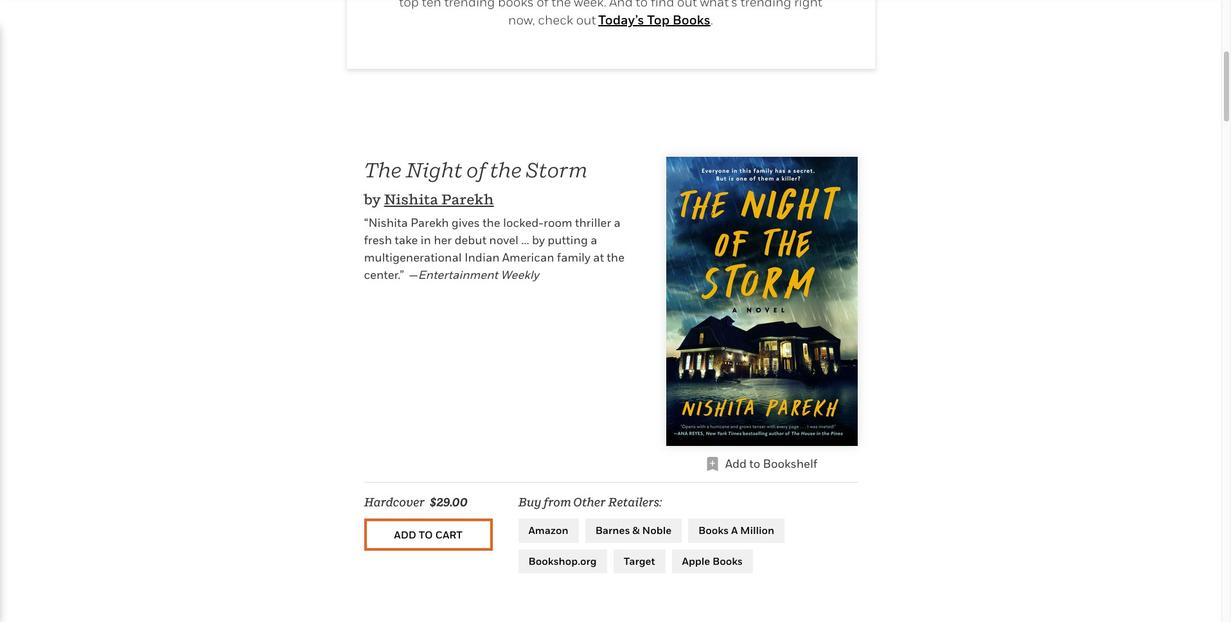 Task type: vqa. For each thing, say whether or not it's contained in the screenshot.
the today's
yes



Task type: locate. For each thing, give the bounding box(es) containing it.
hardcover $29.00
[[364, 496, 468, 509]]

apple
[[682, 555, 710, 567]]

0 vertical spatial the
[[490, 158, 522, 182]]

the
[[364, 158, 402, 182]]

the night of the storm link
[[364, 158, 588, 182]]

0 horizontal spatial to
[[419, 528, 433, 541]]

the for locked-
[[483, 216, 501, 230]]

by
[[364, 191, 381, 208], [532, 233, 545, 247]]

putting
[[548, 233, 588, 247]]

add down hardcover $29.00 in the bottom left of the page
[[394, 528, 416, 541]]

night
[[406, 158, 463, 182]]

the right of
[[490, 158, 522, 182]]

room
[[544, 216, 573, 230]]

books
[[673, 12, 711, 28], [699, 524, 729, 537], [713, 555, 743, 567]]

1 vertical spatial books
[[699, 524, 729, 537]]

to left bookshelf at the right of page
[[750, 457, 761, 471]]

books inside apple books link
[[713, 555, 743, 567]]

parekh up gives
[[441, 191, 494, 208]]

indian
[[465, 251, 500, 264]]

books a million
[[699, 524, 775, 537]]

a
[[731, 524, 738, 537]]

by right …
[[532, 233, 545, 247]]

1 horizontal spatial by
[[532, 233, 545, 247]]

books down the books a million link
[[713, 555, 743, 567]]

bookshop.org
[[529, 555, 597, 567]]

to inside add to cart 'button'
[[419, 528, 433, 541]]

1 horizontal spatial to
[[750, 457, 761, 471]]

at
[[594, 251, 604, 264]]

the right at
[[607, 251, 625, 264]]

1 vertical spatial a
[[591, 233, 597, 247]]

0 vertical spatial a
[[614, 216, 621, 230]]

today's top books link
[[599, 12, 711, 28]]

add to bookshelf
[[726, 457, 818, 471]]

by inside "nishita parekh gives the locked-room thriller a fresh take in her debut novel … by putting a multigenerational indian american family at the center."  —
[[532, 233, 545, 247]]

nishita parekh link
[[384, 191, 494, 208]]

to
[[750, 457, 761, 471], [419, 528, 433, 541]]

a
[[614, 216, 621, 230], [591, 233, 597, 247]]

0 vertical spatial add
[[726, 457, 747, 471]]

novel
[[489, 233, 519, 247]]

by nishita parekh
[[364, 191, 494, 208]]

add to cart button
[[364, 519, 493, 551]]

1 vertical spatial by
[[532, 233, 545, 247]]

apple books link
[[672, 549, 753, 574]]

1 vertical spatial parekh
[[411, 216, 449, 230]]

parekh up in
[[411, 216, 449, 230]]

today's top books .
[[599, 12, 714, 28]]

books right top
[[673, 12, 711, 28]]

add
[[726, 457, 747, 471], [394, 528, 416, 541]]

target
[[624, 555, 655, 567]]

storm
[[526, 158, 588, 182]]

0 vertical spatial parekh
[[441, 191, 494, 208]]

0 vertical spatial by
[[364, 191, 381, 208]]

bookshelf
[[763, 457, 818, 471]]

the
[[490, 158, 522, 182], [483, 216, 501, 230], [607, 251, 625, 264]]

a right thriller
[[614, 216, 621, 230]]

1 horizontal spatial add
[[726, 457, 747, 471]]

books a million link
[[689, 519, 785, 543]]

0 vertical spatial books
[[673, 12, 711, 28]]

the night of the storm
[[364, 158, 588, 182]]

add inside 'button'
[[394, 528, 416, 541]]

barnes
[[596, 524, 630, 537]]

to left 'cart'
[[419, 528, 433, 541]]

0 horizontal spatial a
[[591, 233, 597, 247]]

a down thriller
[[591, 233, 597, 247]]

1 horizontal spatial a
[[614, 216, 621, 230]]

books left a
[[699, 524, 729, 537]]

1 vertical spatial add
[[394, 528, 416, 541]]

1 vertical spatial to
[[419, 528, 433, 541]]

add left bookshelf at the right of page
[[726, 457, 747, 471]]

add to cart
[[394, 528, 463, 541]]

0 vertical spatial to
[[750, 457, 761, 471]]

cart
[[435, 528, 463, 541]]

parekh
[[441, 191, 494, 208], [411, 216, 449, 230]]

other
[[574, 496, 606, 509]]

barnes & noble
[[596, 524, 672, 537]]

the up novel
[[483, 216, 501, 230]]

1 vertical spatial the
[[483, 216, 501, 230]]

0 horizontal spatial add
[[394, 528, 416, 541]]

2 vertical spatial books
[[713, 555, 743, 567]]

entertainment weekly
[[418, 268, 539, 282]]

by up "nishita
[[364, 191, 381, 208]]



Task type: describe. For each thing, give the bounding box(es) containing it.
.
[[711, 12, 714, 28]]

in
[[421, 233, 431, 247]]

2 vertical spatial the
[[607, 251, 625, 264]]

bookshop.org link
[[518, 549, 607, 574]]

buy
[[518, 496, 542, 509]]

gives
[[452, 216, 480, 230]]

to for cart
[[419, 528, 433, 541]]

retailers:
[[608, 496, 662, 509]]

from
[[544, 496, 571, 509]]

target link
[[614, 549, 666, 574]]

to for bookshelf
[[750, 457, 761, 471]]

locked-
[[503, 216, 544, 230]]

add for add to bookshelf
[[726, 457, 747, 471]]

—
[[409, 268, 418, 282]]

multigenerational
[[364, 251, 462, 264]]

"nishita
[[364, 216, 408, 230]]

the for storm
[[490, 158, 522, 182]]

million
[[741, 524, 775, 537]]

take
[[395, 233, 418, 247]]

amazon
[[529, 524, 569, 537]]

entertainment
[[418, 268, 498, 282]]

top
[[648, 12, 670, 28]]

"nishita parekh gives the locked-room thriller a fresh take in her debut novel … by putting a multigenerational indian american family at the center."  —
[[364, 216, 625, 282]]

$29.00
[[430, 496, 468, 509]]

0 horizontal spatial by
[[364, 191, 381, 208]]

&
[[633, 524, 640, 537]]

the night of the storm book cover picture image
[[666, 157, 858, 446]]

of
[[467, 158, 486, 182]]

family
[[557, 251, 591, 264]]

fresh
[[364, 233, 392, 247]]

debut
[[455, 233, 487, 247]]

today's
[[599, 12, 645, 28]]

thriller
[[575, 216, 612, 230]]

parekh inside "nishita parekh gives the locked-room thriller a fresh take in her debut novel … by putting a multigenerational indian american family at the center."  —
[[411, 216, 449, 230]]

amazon link
[[518, 519, 579, 543]]

weekly
[[501, 268, 539, 282]]

nishita
[[384, 191, 439, 208]]

american
[[503, 251, 554, 264]]

…
[[522, 233, 530, 247]]

add for add to cart
[[394, 528, 416, 541]]

hardcover
[[364, 496, 425, 509]]

barnes & noble link
[[585, 519, 682, 543]]

apple books
[[682, 555, 743, 567]]

noble
[[643, 524, 672, 537]]

buy from other retailers:
[[518, 496, 662, 509]]

her
[[434, 233, 452, 247]]



